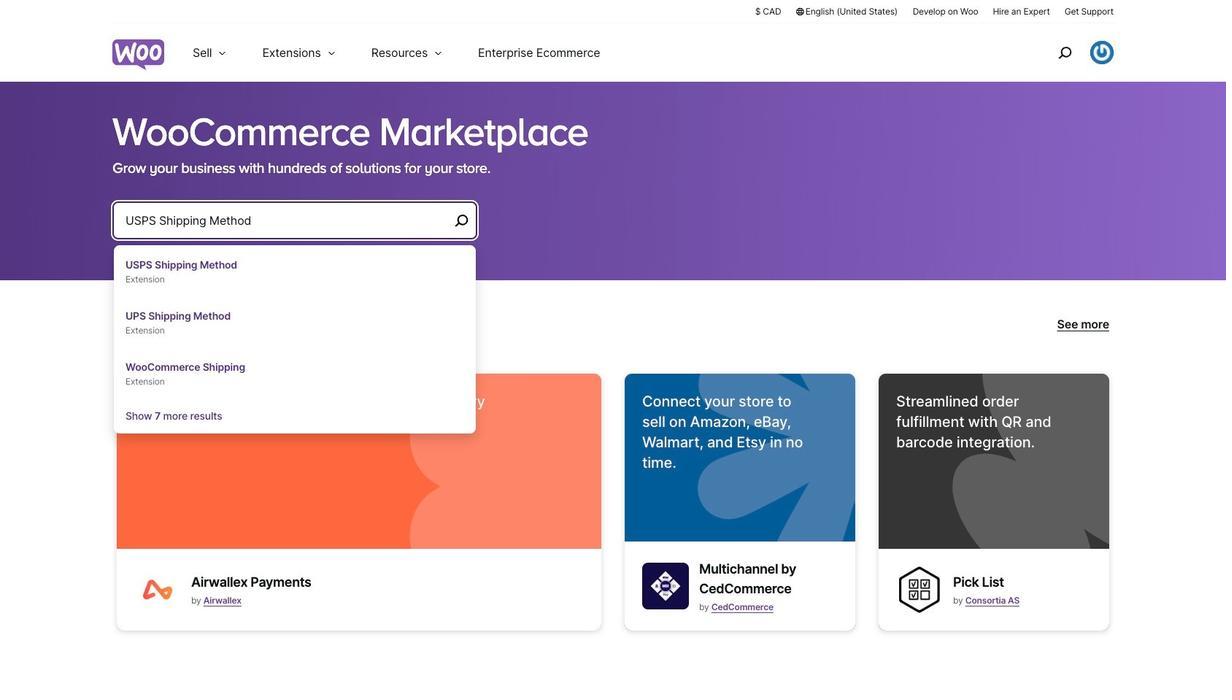 Task type: vqa. For each thing, say whether or not it's contained in the screenshot.
Search extensions SEARCH BOX on the top left
yes



Task type: describe. For each thing, give the bounding box(es) containing it.
service navigation menu element
[[1027, 29, 1114, 76]]

open account menu image
[[1091, 41, 1114, 64]]



Task type: locate. For each thing, give the bounding box(es) containing it.
search image
[[1053, 41, 1077, 64]]

None search field
[[112, 201, 477, 434]]

list box
[[114, 245, 476, 434]]

Search extensions search field
[[126, 210, 450, 231]]



